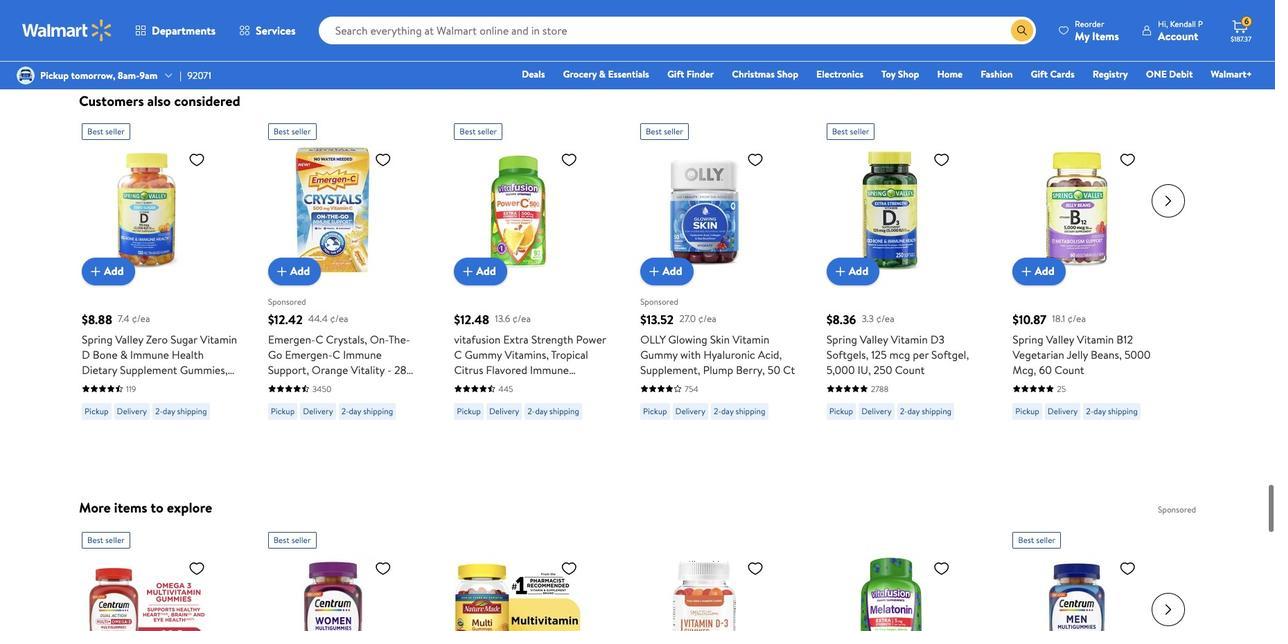 Task type: vqa. For each thing, say whether or not it's contained in the screenshot.


Task type: locate. For each thing, give the bounding box(es) containing it.
add up 7.4
[[104, 262, 124, 278]]

add button up $12.42
[[268, 256, 321, 284]]

2- down jelly
[[1087, 404, 1094, 416]]

add for olly glowing skin vitamin gummy with hyaluronic acid, supplement, plump berry, 50 ct image
[[663, 262, 683, 278]]

c left vitality
[[333, 346, 341, 361]]

2 valley from the left
[[860, 331, 889, 346]]

shipping down 5000
[[1109, 404, 1139, 416]]

next slide for customers also considered list image
[[1152, 183, 1186, 216]]

2-day shipping down vitality
[[342, 404, 393, 416]]

1 delivery from the left
[[117, 404, 147, 416]]

add
[[104, 262, 124, 278], [290, 262, 310, 278], [477, 262, 496, 278], [663, 262, 683, 278], [849, 262, 869, 278], [1036, 262, 1055, 278]]

& right bone
[[120, 346, 128, 361]]

vitamins, right (1)
[[509, 376, 554, 392]]

valley for $8.36
[[860, 331, 889, 346]]

2-day shipping down 120
[[155, 404, 207, 416]]

5 ¢/ea from the left
[[877, 311, 895, 325]]

add to cart image up '$13.52'
[[646, 262, 663, 279]]

registry
[[1093, 67, 1129, 81]]

account
[[1159, 28, 1199, 43]]

valley down 3.3
[[860, 331, 889, 346]]

delivery down 2788
[[862, 404, 892, 416]]

1 add to cart image from the left
[[274, 262, 290, 279]]

centrum multigummies men's gummy vitamins, multivitamin supplement, assorted fruit, 170 count image
[[1013, 553, 1142, 632]]

2 gummy from the left
[[641, 346, 678, 361]]

day down iu),
[[163, 404, 175, 416]]

1 add button from the left
[[82, 256, 135, 284]]

3 add to cart image from the left
[[646, 262, 663, 279]]

next slide for more items to explore list image
[[1152, 592, 1186, 625]]

6 ¢/ea from the left
[[1068, 311, 1087, 325]]

3 valley from the left
[[1047, 331, 1075, 346]]

add up the 27.0
[[663, 262, 683, 278]]

count up 25
[[1055, 361, 1085, 376]]

60
[[1040, 361, 1053, 376]]

4 ¢/ea from the left
[[699, 311, 717, 325]]

spring valley vitamin d3 softgels, 125 mcg per softgel, 5,000 iu, 250 count image
[[827, 144, 956, 273]]

1 vertical spatial &
[[120, 346, 128, 361]]

7.4
[[118, 311, 130, 325]]

1 vitamin from the left
[[200, 331, 237, 346]]

¢/ea inside $8.88 7.4 ¢/ea spring valley zero sugar vitamin d bone & immune health dietary supplement gummies, 50 mcg (2,000 iu), 120 count
[[132, 311, 150, 325]]

valley inside $8.36 3.3 ¢/ea spring valley vitamin d3 softgels, 125 mcg per softgel, 5,000 iu, 250 count
[[860, 331, 889, 346]]

product group
[[82, 116, 238, 424], [268, 116, 424, 424], [454, 116, 610, 424], [641, 116, 797, 424], [827, 116, 983, 424], [1013, 116, 1169, 424], [82, 525, 249, 632], [268, 525, 435, 632], [1013, 525, 1180, 632]]

emergen- down $12.42
[[268, 331, 316, 346]]

1 day from the left
[[163, 404, 175, 416]]

2-day shipping down beans,
[[1087, 404, 1139, 416]]

more items to explore
[[79, 497, 212, 516]]

$12.42
[[268, 310, 303, 327]]

0 horizontal spatial gummy
[[465, 346, 502, 361]]

add for the spring valley vitamin b12 vegetarian jelly beans, 5000 mcg, 60 count image
[[1036, 262, 1055, 278]]

add to cart image up $12.48
[[460, 262, 477, 279]]

$8.88 7.4 ¢/ea spring valley zero sugar vitamin d bone & immune health dietary supplement gummies, 50 mcg (2,000 iu), 120 count
[[82, 310, 237, 392]]

immune left '-'
[[343, 346, 382, 361]]

gift inside gift finder link
[[668, 67, 685, 81]]

count right 120
[[195, 376, 225, 392]]

add button for olly glowing skin vitamin gummy with hyaluronic acid, supplement, plump berry, 50 ct image
[[641, 256, 694, 284]]

add to cart image for emergen-c crystals, on-the-go emergen-c immune support, orange vitality - 28 stick packs image
[[274, 262, 290, 279]]

0 horizontal spatial gift
[[668, 67, 685, 81]]

3 spring from the left
[[1013, 331, 1044, 346]]

tropical
[[552, 346, 589, 361]]

vitamin inside sponsored $13.52 27.0 ¢/ea olly glowing skin vitamin gummy with hyaluronic acid, supplement, plump berry, 50 ct
[[733, 331, 770, 346]]

mcg,
[[1013, 361, 1037, 376]]

6 day from the left
[[1094, 404, 1107, 416]]

¢/ea right 7.4
[[132, 311, 150, 325]]

1 shipping from the left
[[177, 404, 207, 416]]

0 horizontal spatial spring
[[82, 331, 113, 346]]

4 add from the left
[[663, 262, 683, 278]]

add button up $10.87 on the right of the page
[[1013, 256, 1066, 284]]

Search search field
[[319, 17, 1037, 44]]

day down plump
[[722, 404, 734, 416]]

¢/ea inside sponsored $13.52 27.0 ¢/ea olly glowing skin vitamin gummy with hyaluronic acid, supplement, plump berry, 50 ct
[[699, 311, 717, 325]]

5 add to cart image from the left
[[1019, 262, 1036, 279]]

2- down 'mcg'
[[901, 404, 908, 416]]

immune up (2,000
[[130, 346, 169, 361]]

$12.48
[[454, 310, 490, 327]]

gummy inside sponsored $13.52 27.0 ¢/ea olly glowing skin vitamin gummy with hyaluronic acid, supplement, plump berry, 50 ct
[[641, 346, 678, 361]]

finder
[[687, 67, 714, 81]]

2 gift from the left
[[1032, 67, 1049, 81]]

0 horizontal spatial valley
[[115, 331, 143, 346]]

gift inside gift cards link
[[1032, 67, 1049, 81]]

2 2-day shipping from the left
[[342, 404, 393, 416]]

vitamin left d3
[[891, 331, 928, 346]]

|
[[180, 69, 182, 82]]

add up $12.42
[[290, 262, 310, 278]]

immune inside sponsored $12.42 44.4 ¢/ea emergen-c crystals, on-the- go emergen-c immune support, orange vitality - 28 stick packs
[[343, 346, 382, 361]]

¢/ea right 44.4
[[330, 311, 349, 325]]

5 add button from the left
[[827, 256, 880, 284]]

count inside $8.36 3.3 ¢/ea spring valley vitamin d3 softgels, 125 mcg per softgel, 5,000 iu, 250 count
[[896, 361, 925, 376]]

spring down $8.88
[[82, 331, 113, 346]]

shop right toy
[[898, 67, 920, 81]]

electronics
[[817, 67, 864, 81]]

2 add from the left
[[290, 262, 310, 278]]

¢/ea right the 27.0
[[699, 311, 717, 325]]

vitamin up the berry,
[[733, 331, 770, 346]]

spring inside $8.36 3.3 ¢/ea spring valley vitamin d3 softgels, 125 mcg per softgel, 5,000 iu, 250 count
[[827, 331, 858, 346]]

pickup tomorrow, 8am-9am
[[40, 69, 158, 82]]

vitafusion extra strength melatonin gummy vitamins, sleep supplements, 120 count image
[[827, 553, 956, 632]]

1 horizontal spatial 50
[[768, 361, 781, 376]]

1 horizontal spatial gummy
[[641, 346, 678, 361]]

vitamins, up (1)
[[505, 346, 549, 361]]

walmart image
[[22, 19, 112, 42]]

119
[[126, 382, 136, 394]]

valley inside $8.88 7.4 ¢/ea spring valley zero sugar vitamin d bone & immune health dietary supplement gummies, 50 mcg (2,000 iu), 120 count
[[115, 331, 143, 346]]

delivery down 445
[[489, 404, 520, 416]]

services
[[256, 23, 296, 38]]

3 2-day shipping from the left
[[528, 404, 580, 416]]

ad disclaimer and feedback image
[[1186, 39, 1197, 50]]

pickup down mcg
[[85, 404, 109, 416]]

2- down $12.48 13.6 ¢/ea vitafusion extra strength power c gummy vitamins, tropical citrus flavored immune support (1) vitamins, 92 count
[[528, 404, 535, 416]]

immune
[[130, 346, 169, 361], [343, 346, 382, 361], [530, 361, 569, 376]]

2 horizontal spatial spring
[[1013, 331, 1044, 346]]

1 vertical spatial vitamins,
[[509, 376, 554, 392]]

add for spring valley vitamin d3 softgels, 125 mcg per softgel, 5,000 iu, 250 count image
[[849, 262, 869, 278]]

1 horizontal spatial c
[[333, 346, 341, 361]]

christmas shop link
[[726, 67, 805, 82]]

delivery down 25
[[1048, 404, 1079, 416]]

olly
[[641, 331, 666, 346]]

add to cart image up $8.36
[[833, 262, 849, 279]]

2 add to cart image from the left
[[460, 262, 477, 279]]

sugar
[[171, 331, 198, 346]]

day down $12.48 13.6 ¢/ea vitafusion extra strength power c gummy vitamins, tropical citrus flavored immune support (1) vitamins, 92 count
[[535, 404, 548, 416]]

&
[[600, 67, 606, 81], [120, 346, 128, 361]]

¢/ea inside $10.87 18.1 ¢/ea spring valley vitamin b12 vegetarian jelly beans, 5000 mcg, 60 count
[[1068, 311, 1087, 325]]

3 vitamin from the left
[[891, 331, 928, 346]]

2 spring from the left
[[827, 331, 858, 346]]

add to favorites list, centrum multigummies women's gummy vitamins, multivitamin supplement, assorted fruit, 170 count image
[[375, 559, 392, 576]]

kendall
[[1171, 18, 1197, 29]]

add to cart image up $12.42
[[274, 262, 290, 279]]

shop
[[778, 67, 799, 81], [898, 67, 920, 81]]

gift
[[668, 67, 685, 81], [1032, 67, 1049, 81]]

c
[[316, 331, 323, 346], [333, 346, 341, 361], [454, 346, 462, 361]]

home
[[938, 67, 963, 81]]

add up $12.48
[[477, 262, 496, 278]]

50 left mcg
[[82, 376, 95, 392]]

essentials
[[608, 67, 650, 81]]

gift left cards
[[1032, 67, 1049, 81]]

sponsored inside sponsored $12.42 44.4 ¢/ea emergen-c crystals, on-the- go emergen-c immune support, orange vitality - 28 stick packs
[[268, 295, 306, 307]]

¢/ea for $8.36
[[877, 311, 895, 325]]

2- down the orange
[[342, 404, 349, 416]]

1 horizontal spatial immune
[[343, 346, 382, 361]]

delivery down the 3450
[[303, 404, 333, 416]]

delivery down the 119
[[117, 404, 147, 416]]

pickup
[[40, 69, 69, 82], [85, 404, 109, 416], [271, 404, 295, 416], [457, 404, 481, 416], [643, 404, 667, 416], [830, 404, 854, 416], [1016, 404, 1040, 416]]

vitamin left b12
[[1078, 331, 1115, 346]]

Walmart Site-Wide search field
[[319, 17, 1037, 44]]

1 ¢/ea from the left
[[132, 311, 150, 325]]

1 horizontal spatial valley
[[860, 331, 889, 346]]

add to cart image
[[87, 262, 104, 279]]

emergen-
[[268, 331, 316, 346], [285, 346, 333, 361]]

orange
[[312, 361, 348, 376]]

vegetarian
[[1013, 346, 1065, 361]]

shipping down "softgel,"
[[922, 404, 952, 416]]

tomorrow,
[[71, 69, 115, 82]]

add button up '$13.52'
[[641, 256, 694, 284]]

2 2- from the left
[[342, 404, 349, 416]]

delivery down 754
[[676, 404, 706, 416]]

1 horizontal spatial shop
[[898, 67, 920, 81]]

1 gummy from the left
[[465, 346, 502, 361]]

day down per
[[908, 404, 920, 416]]

add to cart image up $10.87 on the right of the page
[[1019, 262, 1036, 279]]

count right 250
[[896, 361, 925, 376]]

immune down strength
[[530, 361, 569, 376]]

bone
[[93, 346, 118, 361]]

considered
[[174, 90, 240, 109]]

2-day shipping down the 92
[[528, 404, 580, 416]]

13.6
[[495, 311, 511, 325]]

¢/ea right 13.6
[[513, 311, 531, 325]]

4 vitamin from the left
[[1078, 331, 1115, 346]]

50 left ct
[[768, 361, 781, 376]]

add button up $12.48
[[454, 256, 508, 284]]

add to cart image
[[274, 262, 290, 279], [460, 262, 477, 279], [646, 262, 663, 279], [833, 262, 849, 279], [1019, 262, 1036, 279]]

6 2-day shipping from the left
[[1087, 404, 1139, 416]]

2-day shipping
[[155, 404, 207, 416], [342, 404, 393, 416], [528, 404, 580, 416], [714, 404, 766, 416], [901, 404, 952, 416], [1087, 404, 1139, 416]]

1 spring from the left
[[82, 331, 113, 346]]

spring inside $8.88 7.4 ¢/ea spring valley zero sugar vitamin d bone & immune health dietary supplement gummies, 50 mcg (2,000 iu), 120 count
[[82, 331, 113, 346]]

valley down 18.1
[[1047, 331, 1075, 346]]

vitamins,
[[505, 346, 549, 361], [509, 376, 554, 392]]

1 horizontal spatial gift
[[1032, 67, 1049, 81]]

spring down $10.87 on the right of the page
[[1013, 331, 1044, 346]]

gummy up support
[[465, 346, 502, 361]]

2- down plump
[[714, 404, 722, 416]]

supplement
[[120, 361, 177, 376]]

5 2- from the left
[[901, 404, 908, 416]]

add up 3.3
[[849, 262, 869, 278]]

centrum multigummies adult gummy vitamins, multivitamin supplements, assorted fruit, 110 ct image
[[82, 553, 211, 632]]

olly glowing skin vitamin gummy with hyaluronic acid, supplement, plump berry, 50 ct image
[[641, 144, 770, 273]]

gummy for 13.6
[[465, 346, 502, 361]]

2 horizontal spatial valley
[[1047, 331, 1075, 346]]

¢/ea
[[132, 311, 150, 325], [330, 311, 349, 325], [513, 311, 531, 325], [699, 311, 717, 325], [877, 311, 895, 325], [1068, 311, 1087, 325]]

product group containing $10.87
[[1013, 116, 1169, 424]]

sm nutrition vitamin d3 2000 iu gummies | bone, mood, and immunity support | 90 gummies image
[[641, 553, 770, 632]]

2 ¢/ea from the left
[[330, 311, 349, 325]]

0 vertical spatial &
[[600, 67, 606, 81]]

 image
[[17, 67, 35, 85]]

0 vertical spatial vitamins,
[[505, 346, 549, 361]]

0 horizontal spatial 50
[[82, 376, 95, 392]]

shipping
[[177, 404, 207, 416], [363, 404, 393, 416], [550, 404, 580, 416], [736, 404, 766, 416], [922, 404, 952, 416], [1109, 404, 1139, 416]]

pickup left tomorrow,
[[40, 69, 69, 82]]

¢/ea right 18.1
[[1068, 311, 1087, 325]]

p
[[1199, 18, 1204, 29]]

my
[[1076, 28, 1090, 43]]

0 horizontal spatial &
[[120, 346, 128, 361]]

add to favorites list, vitafusion extra strength power c gummy vitamins, tropical citrus flavored immune support (1) vitamins, 92 count image
[[561, 150, 578, 167]]

add button for vitafusion extra strength power c gummy vitamins, tropical citrus flavored immune support (1) vitamins, 92 count image
[[454, 256, 508, 284]]

add button up $8.36
[[827, 256, 880, 284]]

¢/ea inside sponsored $12.42 44.4 ¢/ea emergen-c crystals, on-the- go emergen-c immune support, orange vitality - 28 stick packs
[[330, 311, 349, 325]]

departments button
[[123, 14, 228, 47]]

4 2-day shipping from the left
[[714, 404, 766, 416]]

count right the 92
[[571, 376, 601, 392]]

best seller
[[87, 124, 125, 136], [274, 124, 311, 136], [460, 124, 497, 136], [646, 124, 684, 136], [833, 124, 870, 136], [87, 533, 125, 545], [274, 533, 311, 545], [1019, 533, 1056, 545]]

spring down $8.36
[[827, 331, 858, 346]]

delivery
[[117, 404, 147, 416], [303, 404, 333, 416], [489, 404, 520, 416], [676, 404, 706, 416], [862, 404, 892, 416], [1048, 404, 1079, 416]]

services button
[[228, 14, 308, 47]]

6 add from the left
[[1036, 262, 1055, 278]]

gift left "finder"
[[668, 67, 685, 81]]

0 horizontal spatial shop
[[778, 67, 799, 81]]

gummy inside $12.48 13.6 ¢/ea vitafusion extra strength power c gummy vitamins, tropical citrus flavored immune support (1) vitamins, 92 count
[[465, 346, 502, 361]]

gummy
[[465, 346, 502, 361], [641, 346, 678, 361]]

valley inside $10.87 18.1 ¢/ea spring valley vitamin b12 vegetarian jelly beans, 5000 mcg, 60 count
[[1047, 331, 1075, 346]]

4 shipping from the left
[[736, 404, 766, 416]]

day down vitality
[[349, 404, 362, 416]]

valley down 7.4
[[115, 331, 143, 346]]

product group containing $8.36
[[827, 116, 983, 424]]

sponsored
[[1145, 39, 1183, 51], [268, 295, 306, 307], [641, 295, 679, 307], [1159, 503, 1197, 514]]

3 add from the left
[[477, 262, 496, 278]]

2-day shipping down per
[[901, 404, 952, 416]]

day down beans,
[[1094, 404, 1107, 416]]

2- down iu),
[[155, 404, 163, 416]]

the-
[[389, 331, 410, 346]]

add button up $8.88
[[82, 256, 135, 284]]

1 gift from the left
[[668, 67, 685, 81]]

4 add to cart image from the left
[[833, 262, 849, 279]]

shipping down 120
[[177, 404, 207, 416]]

count
[[896, 361, 925, 376], [1055, 361, 1085, 376], [195, 376, 225, 392], [571, 376, 601, 392]]

gummy left with
[[641, 346, 678, 361]]

add button for emergen-c crystals, on-the-go emergen-c immune support, orange vitality - 28 stick packs image
[[268, 256, 321, 284]]

customers also considered
[[79, 90, 240, 109]]

2 vitamin from the left
[[733, 331, 770, 346]]

¢/ea inside $12.48 13.6 ¢/ea vitafusion extra strength power c gummy vitamins, tropical citrus flavored immune support (1) vitamins, 92 count
[[513, 311, 531, 325]]

departments
[[152, 23, 216, 38]]

¢/ea right 3.3
[[877, 311, 895, 325]]

4 2- from the left
[[714, 404, 722, 416]]

¢/ea for $8.88
[[132, 311, 150, 325]]

c down 44.4
[[316, 331, 323, 346]]

add to cart image for vitafusion extra strength power c gummy vitamins, tropical citrus flavored immune support (1) vitamins, 92 count image
[[460, 262, 477, 279]]

1 add from the left
[[104, 262, 124, 278]]

2 shop from the left
[[898, 67, 920, 81]]

valley
[[115, 331, 143, 346], [860, 331, 889, 346], [1047, 331, 1075, 346]]

add to favorites list, nature made multivitamin gummies, gummy vitamins for nutritional support, 150 count image
[[561, 559, 578, 576]]

shipping down the 92
[[550, 404, 580, 416]]

4 add button from the left
[[641, 256, 694, 284]]

flavored
[[486, 361, 528, 376]]

2 shipping from the left
[[363, 404, 393, 416]]

walmart+
[[1212, 67, 1253, 81]]

customers
[[79, 90, 144, 109]]

2-
[[155, 404, 163, 416], [342, 404, 349, 416], [528, 404, 535, 416], [714, 404, 722, 416], [901, 404, 908, 416], [1087, 404, 1094, 416]]

1 horizontal spatial &
[[600, 67, 606, 81]]

vitafusion
[[454, 331, 501, 346]]

2 add button from the left
[[268, 256, 321, 284]]

6 2- from the left
[[1087, 404, 1094, 416]]

2-day shipping down the berry,
[[714, 404, 766, 416]]

2788
[[871, 382, 889, 394]]

3 add button from the left
[[454, 256, 508, 284]]

grocery
[[563, 67, 597, 81]]

iu),
[[156, 376, 173, 392]]

6 add button from the left
[[1013, 256, 1066, 284]]

2 horizontal spatial immune
[[530, 361, 569, 376]]

shipping down the berry,
[[736, 404, 766, 416]]

add up 18.1
[[1036, 262, 1055, 278]]

1 shop from the left
[[778, 67, 799, 81]]

0 horizontal spatial immune
[[130, 346, 169, 361]]

one
[[1147, 67, 1168, 81]]

1 horizontal spatial spring
[[827, 331, 858, 346]]

count inside $12.48 13.6 ¢/ea vitafusion extra strength power c gummy vitamins, tropical citrus flavored immune support (1) vitamins, 92 count
[[571, 376, 601, 392]]

1 valley from the left
[[115, 331, 143, 346]]

gummy for $13.52
[[641, 346, 678, 361]]

6 delivery from the left
[[1048, 404, 1079, 416]]

& right the grocery
[[600, 67, 606, 81]]

shipping down vitality
[[363, 404, 393, 416]]

add button for the spring valley vitamin b12 vegetarian jelly beans, 5000 mcg, 60 count image
[[1013, 256, 1066, 284]]

c up support
[[454, 346, 462, 361]]

¢/ea inside $8.36 3.3 ¢/ea spring valley vitamin d3 softgels, 125 mcg per softgel, 5,000 iu, 250 count
[[877, 311, 895, 325]]

iu,
[[858, 361, 872, 376]]

5 add from the left
[[849, 262, 869, 278]]

3 ¢/ea from the left
[[513, 311, 531, 325]]

44.4
[[308, 311, 328, 325]]

2 horizontal spatial c
[[454, 346, 462, 361]]

shop right christmas
[[778, 67, 799, 81]]

add button for "spring valley zero sugar vitamin d bone & immune health dietary supplement gummies, 50 mcg (2,000 iu), 120 count" image on the left
[[82, 256, 135, 284]]

zero
[[146, 331, 168, 346]]

vitamin up gummies,
[[200, 331, 237, 346]]

packs
[[294, 376, 321, 392]]

pickup down mcg,
[[1016, 404, 1040, 416]]



Task type: describe. For each thing, give the bounding box(es) containing it.
sponsored $12.42 44.4 ¢/ea emergen-c crystals, on-the- go emergen-c immune support, orange vitality - 28 stick packs
[[268, 295, 410, 392]]

add to cart image for olly glowing skin vitamin gummy with hyaluronic acid, supplement, plump berry, 50 ct image
[[646, 262, 663, 279]]

3450
[[313, 382, 332, 394]]

250
[[874, 361, 893, 376]]

1 2- from the left
[[155, 404, 163, 416]]

add button for spring valley vitamin d3 softgels, 125 mcg per softgel, 5,000 iu, 250 count image
[[827, 256, 880, 284]]

toy shop link
[[876, 67, 926, 82]]

fashion
[[981, 67, 1014, 81]]

search icon image
[[1017, 25, 1028, 36]]

add to favorites list, centrum multigummies men's gummy vitamins, multivitamin supplement, assorted fruit, 170 count image
[[1120, 559, 1137, 576]]

ct
[[784, 361, 796, 376]]

power
[[576, 331, 607, 346]]

9am
[[140, 69, 158, 82]]

immune inside $12.48 13.6 ¢/ea vitafusion extra strength power c gummy vitamins, tropical citrus flavored immune support (1) vitamins, 92 count
[[530, 361, 569, 376]]

add to favorites list, olly glowing skin vitamin gummy with hyaluronic acid, supplement, plump berry, 50 ct image
[[748, 150, 764, 167]]

per
[[913, 346, 929, 361]]

toy shop
[[882, 67, 920, 81]]

pickup down support
[[457, 404, 481, 416]]

supplement,
[[641, 361, 701, 376]]

beans,
[[1091, 346, 1123, 361]]

electronics link
[[811, 67, 870, 82]]

spring valley vitamin b12 vegetarian jelly beans, 5000 mcg, 60 count image
[[1013, 144, 1142, 273]]

reorder
[[1076, 18, 1105, 29]]

centrum multigummies women's gummy vitamins, multivitamin supplement, assorted fruit, 170 count image
[[268, 553, 397, 632]]

valley for $8.88
[[115, 331, 143, 346]]

toy
[[882, 67, 896, 81]]

4 day from the left
[[722, 404, 734, 416]]

add to cart image for spring valley vitamin d3 softgels, 125 mcg per softgel, 5,000 iu, 250 count image
[[833, 262, 849, 279]]

support,
[[268, 361, 309, 376]]

$8.36 3.3 ¢/ea spring valley vitamin d3 softgels, 125 mcg per softgel, 5,000 iu, 250 count
[[827, 310, 970, 376]]

hi, kendall p account
[[1159, 18, 1204, 43]]

shop for christmas shop
[[778, 67, 799, 81]]

spring valley zero sugar vitamin d bone & immune health dietary supplement gummies, 50 mcg (2,000 iu), 120 count image
[[82, 144, 211, 273]]

berry,
[[736, 361, 766, 376]]

$8.88
[[82, 310, 112, 327]]

vitamin inside $8.88 7.4 ¢/ea spring valley zero sugar vitamin d bone & immune health dietary supplement gummies, 50 mcg (2,000 iu), 120 count
[[200, 331, 237, 346]]

health
[[172, 346, 204, 361]]

pickup down stick on the left bottom
[[271, 404, 295, 416]]

28
[[395, 361, 407, 376]]

sponsored inside sponsored $13.52 27.0 ¢/ea olly glowing skin vitamin gummy with hyaluronic acid, supplement, plump berry, 50 ct
[[641, 295, 679, 307]]

sponsored $13.52 27.0 ¢/ea olly glowing skin vitamin gummy with hyaluronic acid, supplement, plump berry, 50 ct
[[641, 295, 796, 376]]

strength
[[532, 331, 574, 346]]

with
[[681, 346, 701, 361]]

3 shipping from the left
[[550, 404, 580, 416]]

add to favorites list, vitafusion extra strength melatonin gummy vitamins, sleep supplements, 120 count image
[[934, 559, 950, 576]]

vitamin inside $8.36 3.3 ¢/ea spring valley vitamin d3 softgels, 125 mcg per softgel, 5,000 iu, 250 count
[[891, 331, 928, 346]]

50 inside $8.88 7.4 ¢/ea spring valley zero sugar vitamin d bone & immune health dietary supplement gummies, 50 mcg (2,000 iu), 120 count
[[82, 376, 95, 392]]

product group containing $13.52
[[641, 116, 797, 424]]

spring for $8.88
[[82, 331, 113, 346]]

add to cart image for the spring valley vitamin b12 vegetarian jelly beans, 5000 mcg, 60 count image
[[1019, 262, 1036, 279]]

4 delivery from the left
[[676, 404, 706, 416]]

vitality
[[351, 361, 385, 376]]

mcg
[[97, 376, 118, 392]]

on-
[[370, 331, 389, 346]]

product group containing $12.42
[[268, 116, 424, 424]]

pickup down 5,000
[[830, 404, 854, 416]]

pickup down supplement,
[[643, 404, 667, 416]]

6
[[1245, 15, 1250, 27]]

add to favorites list, spring valley vitamin b12 vegetarian jelly beans, 5000 mcg, 60 count image
[[1120, 150, 1137, 167]]

emergen-c crystals, on-the-go emergen-c immune support, orange vitality - 28 stick packs image
[[268, 144, 397, 273]]

product group containing $8.88
[[82, 116, 238, 424]]

vitafusion extra strength power c gummy vitamins, tropical citrus flavored immune support (1) vitamins, 92 count image
[[454, 144, 583, 273]]

deals link
[[516, 67, 552, 82]]

2 day from the left
[[349, 404, 362, 416]]

gift cards link
[[1025, 67, 1082, 82]]

grocery & essentials link
[[557, 67, 656, 82]]

445
[[499, 382, 514, 394]]

to
[[151, 497, 164, 516]]

$10.87
[[1013, 310, 1047, 327]]

hi,
[[1159, 18, 1169, 29]]

home link
[[932, 67, 970, 82]]

d
[[82, 346, 90, 361]]

vitamin inside $10.87 18.1 ¢/ea spring valley vitamin b12 vegetarian jelly beans, 5000 mcg, 60 count
[[1078, 331, 1115, 346]]

c inside $12.48 13.6 ¢/ea vitafusion extra strength power c gummy vitamins, tropical citrus flavored immune support (1) vitamins, 92 count
[[454, 346, 462, 361]]

$8.36
[[827, 310, 857, 327]]

(1)
[[496, 376, 507, 392]]

gift for gift finder
[[668, 67, 685, 81]]

$187.37
[[1232, 34, 1252, 44]]

1 2-day shipping from the left
[[155, 404, 207, 416]]

5,000
[[827, 361, 855, 376]]

5 shipping from the left
[[922, 404, 952, 416]]

125
[[872, 346, 887, 361]]

3 2- from the left
[[528, 404, 535, 416]]

92071
[[187, 69, 211, 82]]

add to favorites list, emergen-c crystals, on-the-go emergen-c immune support, orange vitality - 28 stick packs image
[[375, 150, 392, 167]]

citrus
[[454, 361, 484, 376]]

plump
[[703, 361, 734, 376]]

emergen- up packs
[[285, 346, 333, 361]]

christmas shop
[[732, 67, 799, 81]]

18.1
[[1053, 311, 1066, 325]]

mcg
[[890, 346, 911, 361]]

d3
[[931, 331, 945, 346]]

nature made multivitamin gummies, gummy vitamins for nutritional support, 150 count image
[[454, 553, 583, 632]]

registry link
[[1087, 67, 1135, 82]]

one debit link
[[1141, 67, 1200, 82]]

spring inside $10.87 18.1 ¢/ea spring valley vitamin b12 vegetarian jelly beans, 5000 mcg, 60 count
[[1013, 331, 1044, 346]]

grocery & essentials
[[563, 67, 650, 81]]

add to favorites list, spring valley vitamin d3 softgels, 125 mcg per softgel, 5,000 iu, 250 count image
[[934, 150, 950, 167]]

5000
[[1125, 346, 1151, 361]]

3 day from the left
[[535, 404, 548, 416]]

gift for gift cards
[[1032, 67, 1049, 81]]

¢/ea for $10.87
[[1068, 311, 1087, 325]]

6 shipping from the left
[[1109, 404, 1139, 416]]

count inside $10.87 18.1 ¢/ea spring valley vitamin b12 vegetarian jelly beans, 5000 mcg, 60 count
[[1055, 361, 1085, 376]]

more
[[79, 497, 111, 516]]

$13.52
[[641, 310, 674, 327]]

explore
[[167, 497, 212, 516]]

dietary
[[82, 361, 117, 376]]

support
[[454, 376, 493, 392]]

christmas
[[732, 67, 775, 81]]

b12
[[1117, 331, 1134, 346]]

gummies,
[[180, 361, 228, 376]]

add for emergen-c crystals, on-the-go emergen-c immune support, orange vitality - 28 stick packs image
[[290, 262, 310, 278]]

add for "spring valley zero sugar vitamin d bone & immune health dietary supplement gummies, 50 mcg (2,000 iu), 120 count" image on the left
[[104, 262, 124, 278]]

softgel,
[[932, 346, 970, 361]]

0 horizontal spatial c
[[316, 331, 323, 346]]

items
[[1093, 28, 1120, 43]]

6 $187.37
[[1232, 15, 1252, 44]]

50 inside sponsored $13.52 27.0 ¢/ea olly glowing skin vitamin gummy with hyaluronic acid, supplement, plump berry, 50 ct
[[768, 361, 781, 376]]

92
[[556, 376, 568, 392]]

¢/ea for $12.48
[[513, 311, 531, 325]]

2 delivery from the left
[[303, 404, 333, 416]]

& inside $8.88 7.4 ¢/ea spring valley zero sugar vitamin d bone & immune health dietary supplement gummies, 50 mcg (2,000 iu), 120 count
[[120, 346, 128, 361]]

5 day from the left
[[908, 404, 920, 416]]

spring for $8.36
[[827, 331, 858, 346]]

acid,
[[758, 346, 783, 361]]

add to favorites list, sm nutrition vitamin d3 2000 iu gummies | bone, mood, and immunity support | 90 gummies image
[[748, 559, 764, 576]]

gift finder link
[[661, 67, 721, 82]]

25
[[1058, 382, 1067, 394]]

reorder my items
[[1076, 18, 1120, 43]]

27.0
[[680, 311, 696, 325]]

add to favorites list, centrum multigummies adult gummy vitamins, multivitamin supplements, assorted fruit, 110 ct image
[[189, 559, 205, 576]]

deals
[[522, 67, 545, 81]]

5 delivery from the left
[[862, 404, 892, 416]]

(2,000
[[121, 376, 153, 392]]

3 delivery from the left
[[489, 404, 520, 416]]

cards
[[1051, 67, 1075, 81]]

add to favorites list, spring valley zero sugar vitamin d bone & immune health dietary supplement gummies, 50 mcg (2,000 iu), 120 count image
[[189, 150, 205, 167]]

5 2-day shipping from the left
[[901, 404, 952, 416]]

immune inside $8.88 7.4 ¢/ea spring valley zero sugar vitamin d bone & immune health dietary supplement gummies, 50 mcg (2,000 iu), 120 count
[[130, 346, 169, 361]]

go
[[268, 346, 282, 361]]

add for vitafusion extra strength power c gummy vitamins, tropical citrus flavored immune support (1) vitamins, 92 count image
[[477, 262, 496, 278]]

shop for toy shop
[[898, 67, 920, 81]]

product group containing $12.48
[[454, 116, 610, 424]]

also
[[147, 90, 171, 109]]

-
[[388, 361, 392, 376]]

count inside $8.88 7.4 ¢/ea spring valley zero sugar vitamin d bone & immune health dietary supplement gummies, 50 mcg (2,000 iu), 120 count
[[195, 376, 225, 392]]

jelly
[[1067, 346, 1089, 361]]

walmart+ link
[[1205, 67, 1259, 82]]

skin
[[711, 331, 730, 346]]



